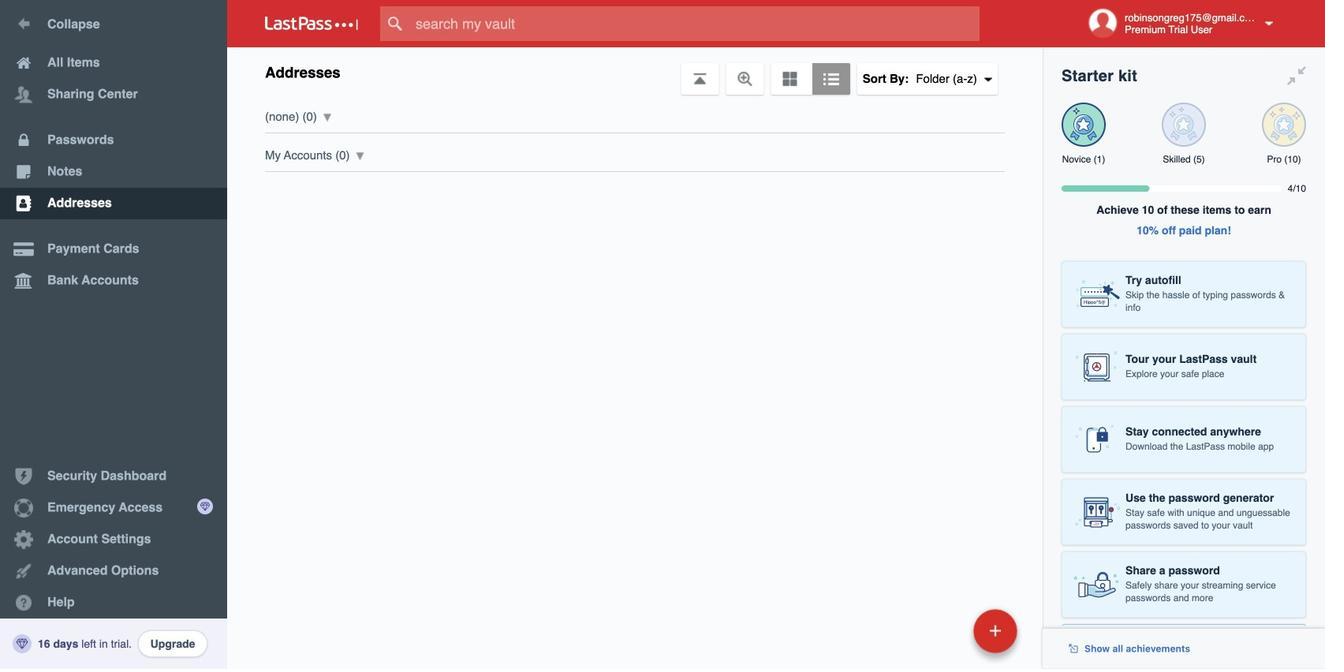 Task type: locate. For each thing, give the bounding box(es) containing it.
Search search field
[[380, 6, 1011, 41]]

search my vault text field
[[380, 6, 1011, 41]]



Task type: describe. For each thing, give the bounding box(es) containing it.
vault options navigation
[[227, 47, 1043, 95]]

new item element
[[865, 608, 1023, 653]]

lastpass image
[[265, 17, 358, 31]]

main navigation navigation
[[0, 0, 227, 669]]

new item navigation
[[865, 604, 1027, 669]]



Task type: vqa. For each thing, say whether or not it's contained in the screenshot.
New item NAVIGATION
yes



